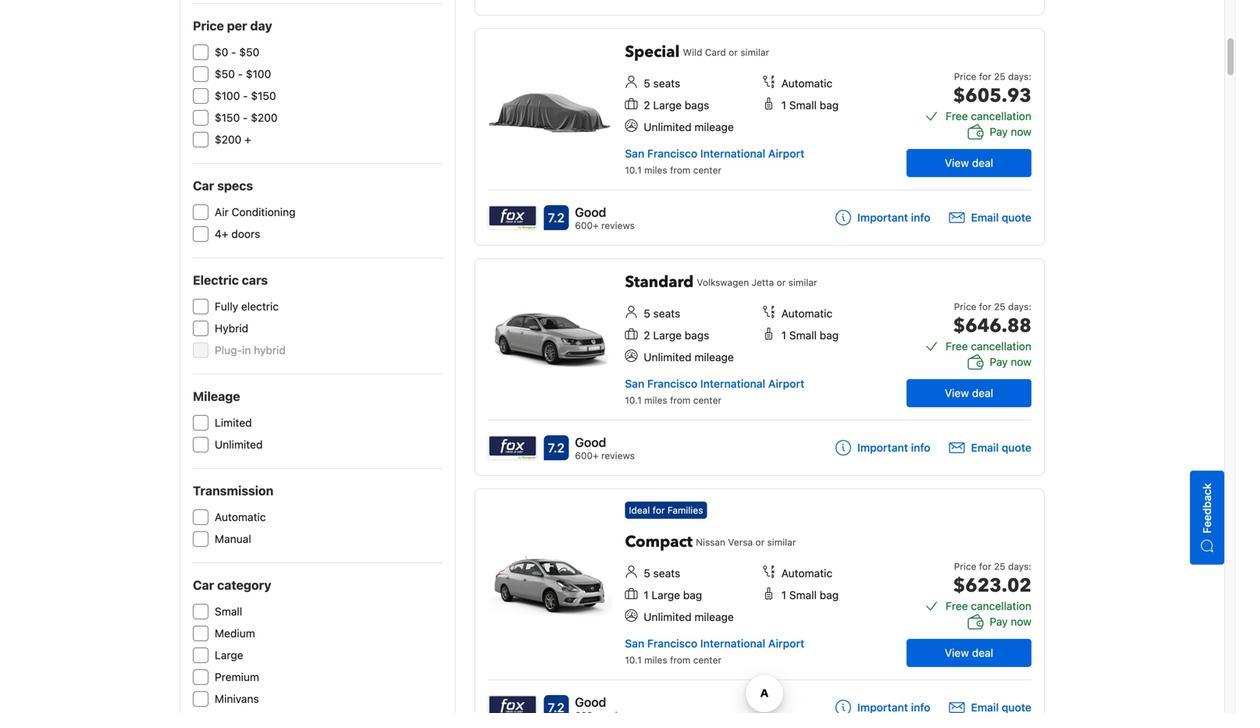 Task type: describe. For each thing, give the bounding box(es) containing it.
- for $100
[[243, 89, 248, 102]]

unlimited down standard
[[644, 351, 692, 364]]

0 vertical spatial $100
[[246, 68, 271, 80]]

unlimited down 1 large bag
[[644, 611, 692, 624]]

good for $605.93
[[575, 205, 606, 220]]

air conditioning
[[215, 206, 296, 219]]

similar inside "compact nissan versa or similar"
[[767, 537, 796, 548]]

5 seats for $646.88
[[644, 307, 680, 320]]

3 10.1 from the top
[[625, 655, 642, 666]]

3 unlimited mileage from the top
[[644, 611, 734, 624]]

info for $646.88
[[911, 442, 931, 454]]

3 seats from the top
[[653, 567, 680, 580]]

supplied by fox image for $605.93
[[488, 206, 537, 230]]

3 center from the top
[[693, 655, 722, 666]]

or for $605.93
[[729, 47, 738, 58]]

deal for $605.93
[[972, 157, 993, 169]]

4+ doors
[[215, 228, 260, 241]]

email quote button for $605.93
[[949, 210, 1032, 226]]

minivans
[[215, 693, 259, 706]]

600+ for $646.88
[[575, 451, 599, 462]]

3 san francisco international airport 10.1 miles from center from the top
[[625, 638, 804, 666]]

standard volkswagen jetta or similar
[[625, 272, 817, 293]]

for for $605.93
[[979, 71, 991, 82]]

airport for $605.93
[[768, 147, 804, 160]]

important info for $646.88
[[857, 442, 931, 454]]

customer rating 7.2 good element for $605.93
[[575, 203, 635, 222]]

special wild card or similar
[[625, 41, 769, 63]]

view deal button for $646.88
[[907, 380, 1032, 408]]

transmission
[[193, 484, 274, 499]]

category
[[217, 578, 271, 593]]

quote for $605.93
[[1002, 211, 1032, 224]]

5 for $605.93
[[644, 77, 650, 90]]

product card group containing $605.93
[[474, 28, 1045, 246]]

5 seats for $605.93
[[644, 77, 680, 90]]

3 san from the top
[[625, 638, 644, 650]]

1 vertical spatial $50
[[215, 68, 235, 80]]

7.2 for $605.93
[[548, 210, 565, 225]]

francisco for $605.93
[[647, 147, 697, 160]]

center for $646.88
[[693, 395, 722, 406]]

email for $605.93
[[971, 211, 999, 224]]

5 for $646.88
[[644, 307, 650, 320]]

days: for $605.93
[[1008, 71, 1032, 82]]

3 mileage from the top
[[695, 611, 734, 624]]

pay now for $605.93
[[990, 125, 1032, 138]]

electric
[[241, 300, 279, 313]]

fully electric
[[215, 300, 279, 313]]

feedback button
[[1190, 471, 1224, 565]]

good 600+ reviews for $605.93
[[575, 205, 635, 231]]

now for $605.93
[[1011, 125, 1032, 138]]

for right ideal
[[653, 505, 665, 516]]

hybrid
[[215, 322, 248, 335]]

price for $605.93
[[954, 71, 977, 82]]

card
[[705, 47, 726, 58]]

car category
[[193, 578, 271, 593]]

view deal for $646.88
[[945, 387, 993, 400]]

pay now for $623.02
[[990, 616, 1032, 629]]

view for $646.88
[[945, 387, 969, 400]]

ideal
[[629, 505, 650, 516]]

free cancellation for $605.93
[[946, 110, 1032, 123]]

from for $605.93
[[670, 165, 691, 176]]

$150 - $200
[[215, 111, 278, 124]]

bags for $646.88
[[685, 329, 709, 342]]

25 for $605.93
[[994, 71, 1006, 82]]

large down special
[[653, 99, 682, 112]]

good 600+ reviews for $646.88
[[575, 435, 635, 462]]

fully
[[215, 300, 238, 313]]

email for $646.88
[[971, 442, 999, 454]]

1 horizontal spatial $50
[[239, 46, 259, 59]]

1 vertical spatial $100
[[215, 89, 240, 102]]

cars
[[242, 273, 268, 288]]

- for $150
[[243, 111, 248, 124]]

seats for $605.93
[[653, 77, 680, 90]]

1 vertical spatial $150
[[215, 111, 240, 124]]

price for 25 days: $623.02
[[953, 561, 1032, 599]]

reviews for $646.88
[[601, 451, 635, 462]]

cancellation for $605.93
[[971, 110, 1032, 123]]

$0 - $50
[[215, 46, 259, 59]]

in
[[242, 344, 251, 357]]

bags for $605.93
[[685, 99, 709, 112]]

2 for $646.88
[[644, 329, 650, 342]]

medium
[[215, 627, 255, 640]]

compact
[[625, 532, 693, 553]]

air
[[215, 206, 229, 219]]

0 vertical spatial $200
[[251, 111, 278, 124]]

3 miles from the top
[[644, 655, 667, 666]]

2 for $605.93
[[644, 99, 650, 112]]

pay now for $646.88
[[990, 356, 1032, 369]]

mileage for $605.93
[[695, 121, 734, 134]]

3 1 small bag from the top
[[781, 589, 839, 602]]

3 supplied by fox image from the top
[[488, 697, 537, 714]]

free for $623.02
[[946, 600, 968, 613]]

for for $623.02
[[979, 561, 991, 572]]

- for $0
[[231, 46, 236, 59]]

$100 - $150
[[215, 89, 276, 102]]

supplied by fox image for $646.88
[[488, 437, 537, 460]]

volkswagen
[[697, 277, 749, 288]]

reviews for $605.93
[[601, 220, 635, 231]]

plug-in hybrid
[[215, 344, 286, 357]]

premium
[[215, 671, 259, 684]]

view deal for $605.93
[[945, 157, 993, 169]]

4+
[[215, 228, 228, 241]]

3 airport from the top
[[768, 638, 804, 650]]

$200 +
[[215, 133, 251, 146]]

manual
[[215, 533, 251, 546]]

3 from from the top
[[670, 655, 691, 666]]

conditioning
[[232, 206, 296, 219]]

large down medium
[[215, 649, 243, 662]]

price for 25 days: $646.88
[[953, 301, 1032, 339]]

unlimited down limited
[[215, 438, 263, 451]]

good inside dropdown button
[[575, 695, 606, 710]]

specs
[[217, 178, 253, 193]]

hybrid
[[254, 344, 286, 357]]

special
[[625, 41, 680, 63]]

limited
[[215, 417, 252, 429]]

international for $646.88
[[700, 378, 765, 390]]

email quote for $646.88
[[971, 442, 1032, 454]]



Task type: locate. For each thing, give the bounding box(es) containing it.
price left per
[[193, 18, 224, 33]]

car left specs
[[193, 178, 214, 193]]

600+
[[575, 220, 599, 231], [575, 451, 599, 462]]

1 large bag
[[644, 589, 702, 602]]

product card group containing $623.02
[[474, 489, 1045, 714]]

1 now from the top
[[1011, 125, 1032, 138]]

0 vertical spatial view
[[945, 157, 969, 169]]

1 vertical spatial customer rating 7.2 good element
[[575, 433, 635, 452]]

for inside price for 25 days: $646.88
[[979, 301, 991, 312]]

from for $646.88
[[670, 395, 691, 406]]

days: inside the price for 25 days: $605.93
[[1008, 71, 1032, 82]]

1 san francisco international airport 10.1 miles from center from the top
[[625, 147, 804, 176]]

25 up $605.93
[[994, 71, 1006, 82]]

seats up 1 large bag
[[653, 567, 680, 580]]

1 small bag
[[781, 99, 839, 112], [781, 329, 839, 342], [781, 589, 839, 602]]

2 vertical spatial cancellation
[[971, 600, 1032, 613]]

2 good 600+ reviews from the top
[[575, 435, 635, 462]]

view deal button down $646.88
[[907, 380, 1032, 408]]

$100 up $100 - $150
[[246, 68, 271, 80]]

san francisco international airport 10.1 miles from center for $646.88
[[625, 378, 804, 406]]

seats
[[653, 77, 680, 90], [653, 307, 680, 320], [653, 567, 680, 580]]

deal down $605.93
[[972, 157, 993, 169]]

jetta
[[752, 277, 774, 288]]

- down $0 - $50
[[238, 68, 243, 80]]

1 good from the top
[[575, 205, 606, 220]]

0 vertical spatial similar
[[740, 47, 769, 58]]

1 vertical spatial 600+
[[575, 451, 599, 462]]

1 san francisco international airport button from the top
[[625, 147, 804, 160]]

7.2
[[548, 210, 565, 225], [548, 441, 565, 456]]

families
[[668, 505, 703, 516]]

view deal down $605.93
[[945, 157, 993, 169]]

pay
[[990, 125, 1008, 138], [990, 356, 1008, 369], [990, 616, 1008, 629]]

price up $623.02
[[954, 561, 977, 572]]

miles for $646.88
[[644, 395, 667, 406]]

0 vertical spatial free cancellation
[[946, 110, 1032, 123]]

$646.88
[[953, 314, 1032, 339]]

1 vertical spatial good
[[575, 435, 606, 450]]

important
[[857, 211, 908, 224], [857, 442, 908, 454]]

car specs
[[193, 178, 253, 193]]

price inside price for 25 days: $646.88
[[954, 301, 977, 312]]

1
[[781, 99, 786, 112], [781, 329, 786, 342], [644, 589, 649, 602], [781, 589, 786, 602]]

1 vertical spatial mileage
[[695, 351, 734, 364]]

0 vertical spatial reviews
[[601, 220, 635, 231]]

bags down wild
[[685, 99, 709, 112]]

1 vertical spatial 25
[[994, 301, 1006, 312]]

- down $100 - $150
[[243, 111, 248, 124]]

0 vertical spatial supplied by fox image
[[488, 206, 537, 230]]

electric cars
[[193, 273, 268, 288]]

1 deal from the top
[[972, 157, 993, 169]]

san francisco international airport 10.1 miles from center for $605.93
[[625, 147, 804, 176]]

- for $50
[[238, 68, 243, 80]]

2 now from the top
[[1011, 356, 1032, 369]]

2 large bags
[[644, 99, 709, 112], [644, 329, 709, 342]]

2 important info button from the top
[[836, 440, 931, 456]]

2 vertical spatial free
[[946, 600, 968, 613]]

customer rating 7.2 good element
[[575, 203, 635, 222], [575, 433, 635, 452], [575, 693, 635, 712]]

free down $623.02
[[946, 600, 968, 613]]

for up $646.88
[[979, 301, 991, 312]]

similar for $646.88
[[788, 277, 817, 288]]

1 from from the top
[[670, 165, 691, 176]]

5 seats down standard
[[644, 307, 680, 320]]

reviews up ideal
[[601, 451, 635, 462]]

pay down $646.88
[[990, 356, 1008, 369]]

view deal button down $623.02
[[907, 640, 1032, 668]]

2 2 from the top
[[644, 329, 650, 342]]

$623.02
[[953, 574, 1032, 599]]

0 vertical spatial $150
[[251, 89, 276, 102]]

3 7.2 element from the top
[[544, 696, 569, 714]]

1 vertical spatial san
[[625, 378, 644, 390]]

25 inside price for 25 days: $623.02
[[994, 561, 1006, 572]]

3 view from the top
[[945, 647, 969, 660]]

deal down $646.88
[[972, 387, 993, 400]]

good
[[575, 205, 606, 220], [575, 435, 606, 450], [575, 695, 606, 710]]

now down $646.88
[[1011, 356, 1032, 369]]

price for $646.88
[[954, 301, 977, 312]]

pay down $605.93
[[990, 125, 1008, 138]]

25 for $646.88
[[994, 301, 1006, 312]]

0 vertical spatial free
[[946, 110, 968, 123]]

deal for $646.88
[[972, 387, 993, 400]]

0 vertical spatial quote
[[1002, 211, 1032, 224]]

0 vertical spatial car
[[193, 178, 214, 193]]

view deal for $623.02
[[945, 647, 993, 660]]

now
[[1011, 125, 1032, 138], [1011, 356, 1032, 369], [1011, 616, 1032, 629]]

important for $605.93
[[857, 211, 908, 224]]

for for $646.88
[[979, 301, 991, 312]]

3 now from the top
[[1011, 616, 1032, 629]]

2 vertical spatial unlimited mileage
[[644, 611, 734, 624]]

car left category
[[193, 578, 214, 593]]

3 international from the top
[[700, 638, 765, 650]]

1 mileage from the top
[[695, 121, 734, 134]]

1 quote from the top
[[1002, 211, 1032, 224]]

doors
[[231, 228, 260, 241]]

francisco for $646.88
[[647, 378, 697, 390]]

0 vertical spatial miles
[[644, 165, 667, 176]]

or right card
[[729, 47, 738, 58]]

$150
[[251, 89, 276, 102], [215, 111, 240, 124]]

days: up $605.93
[[1008, 71, 1032, 82]]

miles
[[644, 165, 667, 176], [644, 395, 667, 406], [644, 655, 667, 666]]

free cancellation down $623.02
[[946, 600, 1032, 613]]

0 vertical spatial days:
[[1008, 71, 1032, 82]]

from
[[670, 165, 691, 176], [670, 395, 691, 406], [670, 655, 691, 666]]

1 vertical spatial reviews
[[601, 451, 635, 462]]

$50 down $0
[[215, 68, 235, 80]]

deal for $623.02
[[972, 647, 993, 660]]

free for $646.88
[[946, 340, 968, 353]]

2 bags from the top
[[685, 329, 709, 342]]

similar right jetta
[[788, 277, 817, 288]]

0 vertical spatial important
[[857, 211, 908, 224]]

per
[[227, 18, 247, 33]]

0 vertical spatial good
[[575, 205, 606, 220]]

25 inside price for 25 days: $646.88
[[994, 301, 1006, 312]]

2 seats from the top
[[653, 307, 680, 320]]

1 small bag for $646.88
[[781, 329, 839, 342]]

view down $605.93
[[945, 157, 969, 169]]

1 vertical spatial quote
[[1002, 442, 1032, 454]]

2 vertical spatial 1 small bag
[[781, 589, 839, 602]]

san francisco international airport button for $646.88
[[625, 378, 804, 391]]

0 vertical spatial customer rating 7.2 good element
[[575, 203, 635, 222]]

0 vertical spatial cancellation
[[971, 110, 1032, 123]]

quote for $646.88
[[1002, 442, 1032, 454]]

2 pay now from the top
[[990, 356, 1032, 369]]

pay down $623.02
[[990, 616, 1008, 629]]

$50
[[239, 46, 259, 59], [215, 68, 235, 80]]

1 vertical spatial 5
[[644, 307, 650, 320]]

0 vertical spatial 2
[[644, 99, 650, 112]]

for inside the price for 25 days: $605.93
[[979, 71, 991, 82]]

1 product card group from the top
[[474, 0, 1045, 16]]

for up $605.93
[[979, 71, 991, 82]]

pay now down $623.02
[[990, 616, 1032, 629]]

cancellation down $605.93
[[971, 110, 1032, 123]]

now for $646.88
[[1011, 356, 1032, 369]]

1 san from the top
[[625, 147, 644, 160]]

1 days: from the top
[[1008, 71, 1032, 82]]

5 down standard
[[644, 307, 650, 320]]

25 up $623.02
[[994, 561, 1006, 572]]

- up $150 - $200
[[243, 89, 248, 102]]

free cancellation down $646.88
[[946, 340, 1032, 353]]

or right jetta
[[777, 277, 786, 288]]

5 seats
[[644, 77, 680, 90], [644, 307, 680, 320], [644, 567, 680, 580]]

$200
[[251, 111, 278, 124], [215, 133, 242, 146]]

1 5 from the top
[[644, 77, 650, 90]]

1 vertical spatial $200
[[215, 133, 242, 146]]

now down $623.02
[[1011, 616, 1032, 629]]

2 days: from the top
[[1008, 301, 1032, 312]]

deal
[[972, 157, 993, 169], [972, 387, 993, 400], [972, 647, 993, 660]]

1 pay from the top
[[990, 125, 1008, 138]]

2 7.2 element from the top
[[544, 436, 569, 461]]

important info button
[[836, 210, 931, 226], [836, 440, 931, 456]]

2 vertical spatial seats
[[653, 567, 680, 580]]

+
[[244, 133, 251, 146]]

similar
[[740, 47, 769, 58], [788, 277, 817, 288], [767, 537, 796, 548]]

1 seats from the top
[[653, 77, 680, 90]]

7.2 for $646.88
[[548, 441, 565, 456]]

price up $646.88
[[954, 301, 977, 312]]

2 from from the top
[[670, 395, 691, 406]]

day
[[250, 18, 272, 33]]

0 vertical spatial $50
[[239, 46, 259, 59]]

pay now down $605.93
[[990, 125, 1032, 138]]

days: up $623.02
[[1008, 561, 1032, 572]]

or for $646.88
[[777, 277, 786, 288]]

international
[[700, 147, 765, 160], [700, 378, 765, 390], [700, 638, 765, 650]]

for
[[979, 71, 991, 82], [979, 301, 991, 312], [653, 505, 665, 516], [979, 561, 991, 572]]

product card group
[[474, 0, 1045, 16], [474, 28, 1045, 246], [474, 258, 1045, 476], [474, 489, 1045, 714]]

2 vertical spatial miles
[[644, 655, 667, 666]]

1 vertical spatial 7.2
[[548, 441, 565, 456]]

2 deal from the top
[[972, 387, 993, 400]]

email quote button for $646.88
[[949, 440, 1032, 456]]

1 center from the top
[[693, 165, 722, 176]]

2 san francisco international airport button from the top
[[625, 378, 804, 391]]

0 horizontal spatial $200
[[215, 133, 242, 146]]

free cancellation for $646.88
[[946, 340, 1032, 353]]

feedback
[[1201, 484, 1214, 534]]

2 vertical spatial san
[[625, 638, 644, 650]]

$200 up +
[[251, 111, 278, 124]]

san for $605.93
[[625, 147, 644, 160]]

2 cancellation from the top
[[971, 340, 1032, 353]]

2 vertical spatial customer rating 7.2 good element
[[575, 693, 635, 712]]

1 vertical spatial pay
[[990, 356, 1008, 369]]

0 vertical spatial unlimited mileage
[[644, 121, 734, 134]]

2 vertical spatial now
[[1011, 616, 1032, 629]]

price inside the price for 25 days: $605.93
[[954, 71, 977, 82]]

0 vertical spatial seats
[[653, 77, 680, 90]]

3 view deal from the top
[[945, 647, 993, 660]]

airport
[[768, 147, 804, 160], [768, 378, 804, 390], [768, 638, 804, 650]]

now down $605.93
[[1011, 125, 1032, 138]]

2 free cancellation from the top
[[946, 340, 1032, 353]]

days:
[[1008, 71, 1032, 82], [1008, 301, 1032, 312], [1008, 561, 1032, 572]]

3 customer rating 7.2 good element from the top
[[575, 693, 635, 712]]

automatic
[[781, 77, 833, 90], [781, 307, 833, 320], [215, 511, 266, 524], [781, 567, 833, 580]]

0 horizontal spatial $100
[[215, 89, 240, 102]]

1 free cancellation from the top
[[946, 110, 1032, 123]]

0 vertical spatial 10.1
[[625, 165, 642, 176]]

unlimited
[[644, 121, 692, 134], [644, 351, 692, 364], [215, 438, 263, 451], [644, 611, 692, 624]]

2 reviews from the top
[[601, 451, 635, 462]]

free
[[946, 110, 968, 123], [946, 340, 968, 353], [946, 600, 968, 613]]

1 vertical spatial deal
[[972, 387, 993, 400]]

1 reviews from the top
[[601, 220, 635, 231]]

1 horizontal spatial $150
[[251, 89, 276, 102]]

now for $623.02
[[1011, 616, 1032, 629]]

1 important info button from the top
[[836, 210, 931, 226]]

$605.93
[[953, 83, 1032, 109]]

electric
[[193, 273, 239, 288]]

important info
[[857, 211, 931, 224], [857, 442, 931, 454]]

2 large bags for $646.88
[[644, 329, 709, 342]]

bag
[[820, 99, 839, 112], [820, 329, 839, 342], [683, 589, 702, 602], [820, 589, 839, 602]]

1 vertical spatial san francisco international airport 10.1 miles from center
[[625, 378, 804, 406]]

5 seats up 1 large bag
[[644, 567, 680, 580]]

view deal down $646.88
[[945, 387, 993, 400]]

2 vertical spatial deal
[[972, 647, 993, 660]]

1 vertical spatial san francisco international airport button
[[625, 378, 804, 391]]

2 center from the top
[[693, 395, 722, 406]]

0 vertical spatial from
[[670, 165, 691, 176]]

mileage down card
[[695, 121, 734, 134]]

unlimited mileage for $646.88
[[644, 351, 734, 364]]

2 vertical spatial pay
[[990, 616, 1008, 629]]

0 vertical spatial pay now
[[990, 125, 1032, 138]]

cancellation for $646.88
[[971, 340, 1032, 353]]

2 5 seats from the top
[[644, 307, 680, 320]]

2 vertical spatial 5 seats
[[644, 567, 680, 580]]

3 cancellation from the top
[[971, 600, 1032, 613]]

unlimited mileage for $605.93
[[644, 121, 734, 134]]

2 mileage from the top
[[695, 351, 734, 364]]

center for $605.93
[[693, 165, 722, 176]]

25 for $623.02
[[994, 561, 1006, 572]]

1 600+ from the top
[[575, 220, 599, 231]]

pay for $646.88
[[990, 356, 1008, 369]]

$150 up $200 +
[[215, 111, 240, 124]]

1 info from the top
[[911, 211, 931, 224]]

free for $605.93
[[946, 110, 968, 123]]

3 25 from the top
[[994, 561, 1006, 572]]

3 5 from the top
[[644, 567, 650, 580]]

1 1 small bag from the top
[[781, 99, 839, 112]]

3 free from the top
[[946, 600, 968, 613]]

3 5 seats from the top
[[644, 567, 680, 580]]

2 vertical spatial view deal button
[[907, 640, 1032, 668]]

25
[[994, 71, 1006, 82], [994, 301, 1006, 312], [994, 561, 1006, 572]]

similar inside standard volkswagen jetta or similar
[[788, 277, 817, 288]]

10.1 for $605.93
[[625, 165, 642, 176]]

days: inside price for 25 days: $623.02
[[1008, 561, 1032, 572]]

0 vertical spatial or
[[729, 47, 738, 58]]

25 inside the price for 25 days: $605.93
[[994, 71, 1006, 82]]

2 vertical spatial airport
[[768, 638, 804, 650]]

days: inside price for 25 days: $646.88
[[1008, 301, 1032, 312]]

pay now down $646.88
[[990, 356, 1032, 369]]

5
[[644, 77, 650, 90], [644, 307, 650, 320], [644, 567, 650, 580]]

price
[[193, 18, 224, 33], [954, 71, 977, 82], [954, 301, 977, 312], [954, 561, 977, 572]]

1 pay now from the top
[[990, 125, 1032, 138]]

for up $623.02
[[979, 561, 991, 572]]

good 600+ reviews
[[575, 205, 635, 231], [575, 435, 635, 462]]

2 horizontal spatial or
[[777, 277, 786, 288]]

1 vertical spatial now
[[1011, 356, 1032, 369]]

2 vertical spatial supplied by fox image
[[488, 697, 537, 714]]

1 horizontal spatial or
[[756, 537, 765, 548]]

view for $605.93
[[945, 157, 969, 169]]

2 san from the top
[[625, 378, 644, 390]]

info for $605.93
[[911, 211, 931, 224]]

2 customer rating 7.2 good element from the top
[[575, 433, 635, 452]]

1 vertical spatial bags
[[685, 329, 709, 342]]

seats for $646.88
[[653, 307, 680, 320]]

2 francisco from the top
[[647, 378, 697, 390]]

1 vertical spatial email quote
[[971, 442, 1032, 454]]

$0
[[215, 46, 228, 59]]

2 large bags down standard
[[644, 329, 709, 342]]

1 vertical spatial free
[[946, 340, 968, 353]]

seats down special
[[653, 77, 680, 90]]

7.2 element inside good dropdown button
[[544, 696, 569, 714]]

1 7.2 element from the top
[[544, 205, 569, 230]]

bags down standard volkswagen jetta or similar
[[685, 329, 709, 342]]

2 5 from the top
[[644, 307, 650, 320]]

car for car specs
[[193, 178, 214, 193]]

2 international from the top
[[700, 378, 765, 390]]

car for car category
[[193, 578, 214, 593]]

5 down compact
[[644, 567, 650, 580]]

san
[[625, 147, 644, 160], [625, 378, 644, 390], [625, 638, 644, 650]]

1 international from the top
[[700, 147, 765, 160]]

3 san francisco international airport button from the top
[[625, 638, 804, 651]]

2 vertical spatial from
[[670, 655, 691, 666]]

0 vertical spatial info
[[911, 211, 931, 224]]

2 down special
[[644, 99, 650, 112]]

free cancellation
[[946, 110, 1032, 123], [946, 340, 1032, 353], [946, 600, 1032, 613]]

1 small bag for $605.93
[[781, 99, 839, 112]]

2 600+ from the top
[[575, 451, 599, 462]]

for inside price for 25 days: $623.02
[[979, 561, 991, 572]]

0 vertical spatial view deal button
[[907, 149, 1032, 177]]

view
[[945, 157, 969, 169], [945, 387, 969, 400], [945, 647, 969, 660]]

0 horizontal spatial or
[[729, 47, 738, 58]]

1 unlimited mileage from the top
[[644, 121, 734, 134]]

0 vertical spatial mileage
[[695, 121, 734, 134]]

0 vertical spatial international
[[700, 147, 765, 160]]

- right $0
[[231, 46, 236, 59]]

3 free cancellation from the top
[[946, 600, 1032, 613]]

large down compact
[[652, 589, 680, 602]]

$50 - $100
[[215, 68, 271, 80]]

3 pay from the top
[[990, 616, 1008, 629]]

international for $605.93
[[700, 147, 765, 160]]

important info button for $646.88
[[836, 440, 931, 456]]

2 vertical spatial 10.1
[[625, 655, 642, 666]]

email quote
[[971, 211, 1032, 224], [971, 442, 1032, 454]]

600+ for $605.93
[[575, 220, 599, 231]]

2 vertical spatial or
[[756, 537, 765, 548]]

similar right card
[[740, 47, 769, 58]]

0 vertical spatial good 600+ reviews
[[575, 205, 635, 231]]

1 10.1 from the top
[[625, 165, 642, 176]]

seats down standard
[[653, 307, 680, 320]]

1 customer rating 7.2 good element from the top
[[575, 203, 635, 222]]

0 vertical spatial now
[[1011, 125, 1032, 138]]

compact nissan versa or similar
[[625, 532, 796, 553]]

free cancellation for $623.02
[[946, 600, 1032, 613]]

2 supplied by fox image from the top
[[488, 437, 537, 460]]

good button
[[544, 693, 635, 714]]

similar inside special wild card or similar
[[740, 47, 769, 58]]

price for $623.02
[[954, 561, 977, 572]]

1 miles from the top
[[644, 165, 667, 176]]

product card group containing $646.88
[[474, 258, 1045, 476]]

-
[[231, 46, 236, 59], [238, 68, 243, 80], [243, 89, 248, 102], [243, 111, 248, 124]]

view deal button
[[907, 149, 1032, 177], [907, 380, 1032, 408], [907, 640, 1032, 668]]

0 vertical spatial airport
[[768, 147, 804, 160]]

1 2 from the top
[[644, 99, 650, 112]]

7.2 element
[[544, 205, 569, 230], [544, 436, 569, 461], [544, 696, 569, 714]]

versa
[[728, 537, 753, 548]]

or right versa
[[756, 537, 765, 548]]

2 view deal from the top
[[945, 387, 993, 400]]

0 vertical spatial san francisco international airport button
[[625, 147, 804, 160]]

similar right versa
[[767, 537, 796, 548]]

7.2 element for $646.88
[[544, 436, 569, 461]]

pay for $605.93
[[990, 125, 1008, 138]]

days: for $646.88
[[1008, 301, 1032, 312]]

5 seats down special
[[644, 77, 680, 90]]

free down $605.93
[[946, 110, 968, 123]]

0 vertical spatial important info button
[[836, 210, 931, 226]]

1 5 seats from the top
[[644, 77, 680, 90]]

large down standard
[[653, 329, 682, 342]]

0 vertical spatial san
[[625, 147, 644, 160]]

3 deal from the top
[[972, 647, 993, 660]]

view deal down $623.02
[[945, 647, 993, 660]]

$200 left +
[[215, 133, 242, 146]]

or inside special wild card or similar
[[729, 47, 738, 58]]

3 francisco from the top
[[647, 638, 697, 650]]

2 25 from the top
[[994, 301, 1006, 312]]

bags
[[685, 99, 709, 112], [685, 329, 709, 342]]

2 vertical spatial free cancellation
[[946, 600, 1032, 613]]

miles for $605.93
[[644, 165, 667, 176]]

2 vertical spatial pay now
[[990, 616, 1032, 629]]

reviews up standard
[[601, 220, 635, 231]]

1 bags from the top
[[685, 99, 709, 112]]

plug-
[[215, 344, 242, 357]]

or inside standard volkswagen jetta or similar
[[777, 277, 786, 288]]

view down $623.02
[[945, 647, 969, 660]]

1 vertical spatial cancellation
[[971, 340, 1032, 353]]

3 product card group from the top
[[474, 258, 1045, 476]]

$100 down $50 - $100
[[215, 89, 240, 102]]

view deal button down $605.93
[[907, 149, 1032, 177]]

important for $646.88
[[857, 442, 908, 454]]

1 vertical spatial car
[[193, 578, 214, 593]]

0 vertical spatial center
[[693, 165, 722, 176]]

2 large bags for $605.93
[[644, 99, 709, 112]]

0 vertical spatial 5 seats
[[644, 77, 680, 90]]

1 vertical spatial email quote button
[[949, 440, 1032, 456]]

1 vertical spatial 1 small bag
[[781, 329, 839, 342]]

7.2 element for $605.93
[[544, 205, 569, 230]]

2 1 small bag from the top
[[781, 329, 839, 342]]

info
[[911, 211, 931, 224], [911, 442, 931, 454]]

1 25 from the top
[[994, 71, 1006, 82]]

3 good from the top
[[575, 695, 606, 710]]

2 pay from the top
[[990, 356, 1008, 369]]

or inside "compact nissan versa or similar"
[[756, 537, 765, 548]]

2 down standard
[[644, 329, 650, 342]]

view down $646.88
[[945, 387, 969, 400]]

cancellation down $646.88
[[971, 340, 1032, 353]]

1 vertical spatial airport
[[768, 378, 804, 390]]

view deal button for $605.93
[[907, 149, 1032, 177]]

good for $646.88
[[575, 435, 606, 450]]

2 san francisco international airport 10.1 miles from center from the top
[[625, 378, 804, 406]]

2 email from the top
[[971, 442, 999, 454]]

1 important from the top
[[857, 211, 908, 224]]

1 vertical spatial important
[[857, 442, 908, 454]]

$100
[[246, 68, 271, 80], [215, 89, 240, 102]]

2 important info from the top
[[857, 442, 931, 454]]

2 info from the top
[[911, 442, 931, 454]]

2 good from the top
[[575, 435, 606, 450]]

car
[[193, 178, 214, 193], [193, 578, 214, 593]]

2 vertical spatial good
[[575, 695, 606, 710]]

2 large bags down wild
[[644, 99, 709, 112]]

reviews
[[601, 220, 635, 231], [601, 451, 635, 462]]

price up $605.93
[[954, 71, 977, 82]]

2
[[644, 99, 650, 112], [644, 329, 650, 342]]

mileage down 1 large bag
[[695, 611, 734, 624]]

price inside price for 25 days: $623.02
[[954, 561, 977, 572]]

free cancellation down $605.93
[[946, 110, 1032, 123]]

francisco
[[647, 147, 697, 160], [647, 378, 697, 390], [647, 638, 697, 650]]

1 vertical spatial francisco
[[647, 378, 697, 390]]

0 vertical spatial pay
[[990, 125, 1008, 138]]

or
[[729, 47, 738, 58], [777, 277, 786, 288], [756, 537, 765, 548]]

nissan
[[696, 537, 725, 548]]

quote
[[1002, 211, 1032, 224], [1002, 442, 1032, 454]]

0 vertical spatial 2 large bags
[[644, 99, 709, 112]]

airport for $646.88
[[768, 378, 804, 390]]

$50 up $50 - $100
[[239, 46, 259, 59]]

25 up $646.88
[[994, 301, 1006, 312]]

2 view deal button from the top
[[907, 380, 1032, 408]]

ideal for families
[[629, 505, 703, 516]]

$150 up $150 - $200
[[251, 89, 276, 102]]

standard
[[625, 272, 694, 293]]

view deal button for $623.02
[[907, 640, 1032, 668]]

san francisco international airport button
[[625, 147, 804, 160], [625, 378, 804, 391], [625, 638, 804, 651]]

similar for $605.93
[[740, 47, 769, 58]]

2 car from the top
[[193, 578, 214, 593]]

1 vertical spatial 2
[[644, 329, 650, 342]]

2 unlimited mileage from the top
[[644, 351, 734, 364]]

5 down special
[[644, 77, 650, 90]]

large
[[653, 99, 682, 112], [653, 329, 682, 342], [652, 589, 680, 602], [215, 649, 243, 662]]

supplied by fox image
[[488, 206, 537, 230], [488, 437, 537, 460], [488, 697, 537, 714]]

free down $646.88
[[946, 340, 968, 353]]

0 vertical spatial 600+
[[575, 220, 599, 231]]

3 view deal button from the top
[[907, 640, 1032, 668]]

mileage
[[193, 389, 240, 404]]

san for $646.88
[[625, 378, 644, 390]]

unlimited down special
[[644, 121, 692, 134]]

cancellation for $623.02
[[971, 600, 1032, 613]]

deal down $623.02
[[972, 647, 993, 660]]

mileage for $646.88
[[695, 351, 734, 364]]

2 quote from the top
[[1002, 442, 1032, 454]]

2 vertical spatial francisco
[[647, 638, 697, 650]]

10.1 for $646.88
[[625, 395, 642, 406]]

2 vertical spatial center
[[693, 655, 722, 666]]

2 2 large bags from the top
[[644, 329, 709, 342]]

1 free from the top
[[946, 110, 968, 123]]

pay for $623.02
[[990, 616, 1008, 629]]

1 vertical spatial good 600+ reviews
[[575, 435, 635, 462]]

wild
[[683, 47, 702, 58]]

2 vertical spatial san francisco international airport 10.1 miles from center
[[625, 638, 804, 666]]

price per day
[[193, 18, 272, 33]]

mileage down volkswagen
[[695, 351, 734, 364]]

price for 25 days: $605.93
[[953, 71, 1032, 109]]

cancellation down $623.02
[[971, 600, 1032, 613]]

customer rating 7.2 good element for $646.88
[[575, 433, 635, 452]]

days: up $646.88
[[1008, 301, 1032, 312]]



Task type: vqa. For each thing, say whether or not it's contained in the screenshot.
bottommost 7.2
yes



